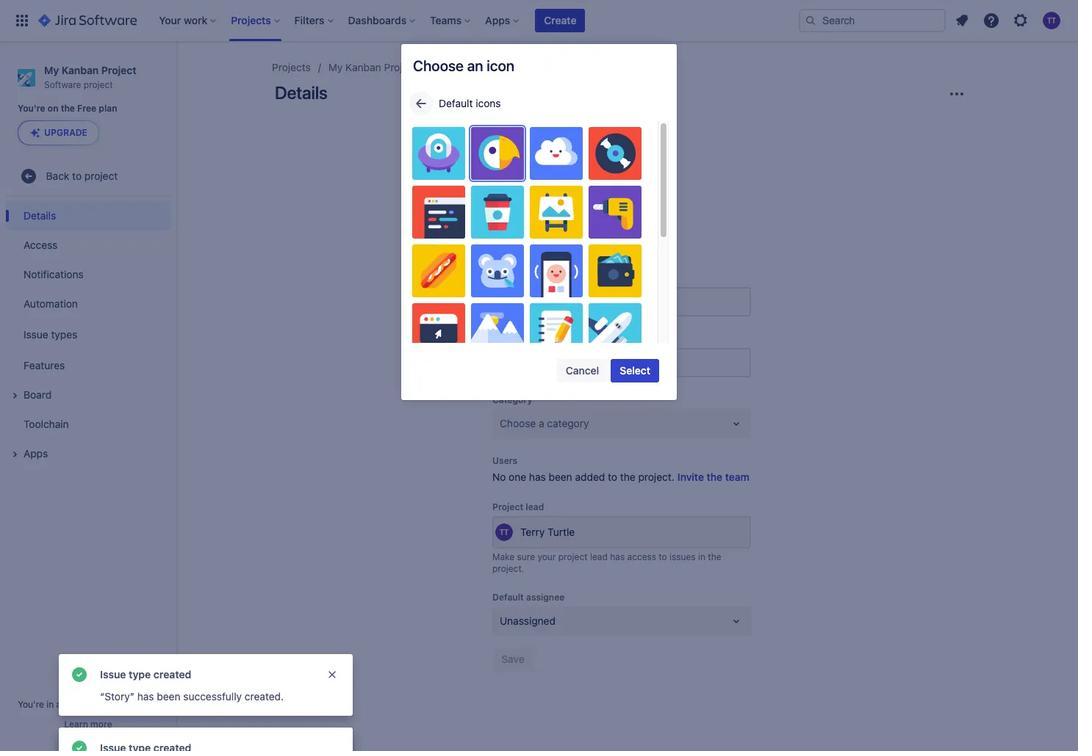 Task type: describe. For each thing, give the bounding box(es) containing it.
default icons
[[439, 97, 501, 109]]

my kanban project
[[328, 61, 418, 73]]

upgrade
[[44, 127, 87, 138]]

on
[[48, 103, 58, 114]]

added
[[575, 471, 605, 484]]

access
[[24, 239, 58, 251]]

Key field
[[494, 350, 750, 376]]

cancel
[[566, 364, 599, 377]]

notifications
[[24, 268, 84, 281]]

open image for unassigned
[[728, 613, 745, 630]]

1 vertical spatial in
[[46, 700, 54, 711]]

types
[[51, 328, 77, 341]]

automation link
[[6, 290, 170, 319]]

notifications link
[[6, 260, 170, 290]]

more
[[90, 719, 112, 730]]

search image
[[805, 15, 816, 26]]

2 success image from the top
[[71, 740, 88, 752]]

icon inside dialog
[[487, 57, 515, 74]]

2 vertical spatial has
[[137, 691, 154, 703]]

primary element
[[9, 0, 799, 41]]

key
[[492, 334, 508, 345]]

created
[[153, 669, 191, 681]]

an
[[467, 57, 483, 74]]

icons
[[476, 97, 501, 109]]

you're for you're on the free plan
[[18, 103, 45, 114]]

kanban for my kanban project
[[345, 61, 381, 73]]

open image for choose a category
[[728, 415, 745, 433]]

details link
[[6, 202, 170, 231]]

issues
[[670, 552, 696, 563]]

board button
[[6, 381, 170, 410]]

one
[[509, 471, 526, 484]]

my for my kanban project
[[328, 61, 343, 73]]

lead inside make sure your project lead has access to issues in the project.
[[590, 552, 608, 563]]

back to project link
[[6, 162, 170, 191]]

project down issue type created
[[129, 700, 159, 711]]

1 horizontal spatial details
[[275, 82, 327, 103]]

change icon button
[[583, 229, 661, 253]]

to inside make sure your project lead has access to issues in the project.
[[659, 552, 667, 563]]

my kanban project software project
[[44, 64, 136, 90]]

select
[[620, 364, 650, 377]]

select a default avatar option group
[[409, 121, 669, 362]]

plan
[[99, 103, 117, 114]]

settings
[[472, 61, 510, 73]]

projects
[[272, 61, 311, 73]]

project up terry turtle icon in the left of the page
[[492, 502, 523, 513]]

project avatar image
[[575, 123, 669, 218]]

no
[[492, 471, 506, 484]]

select button
[[611, 359, 659, 383]]

make sure your project lead has access to issues in the project.
[[492, 552, 721, 575]]

projects link
[[272, 59, 311, 76]]

project inside make sure your project lead has access to issues in the project.
[[558, 552, 588, 563]]

cancel button
[[557, 359, 608, 383]]

the inside make sure your project lead has access to issues in the project.
[[708, 552, 721, 563]]

issue types
[[24, 328, 77, 341]]

Name field
[[494, 289, 750, 315]]

create banner
[[0, 0, 1078, 41]]

learn more
[[64, 719, 112, 730]]

"story" has been successfully created.
[[100, 691, 284, 703]]

free
[[77, 103, 96, 114]]

apps button
[[6, 440, 170, 469]]

the right added
[[620, 471, 635, 484]]

access link
[[6, 231, 170, 260]]

upgrade button
[[18, 121, 98, 145]]

toolchain
[[24, 418, 69, 431]]

assignee
[[526, 592, 565, 603]]

sure
[[517, 552, 535, 563]]

1 success image from the top
[[71, 667, 88, 684]]



Task type: vqa. For each thing, say whether or not it's contained in the screenshot.
tool corresponding to 3 - Connect ideas with delivery in Jira Software
no



Task type: locate. For each thing, give the bounding box(es) containing it.
kanban for my kanban project software project
[[62, 64, 99, 76]]

features link
[[6, 352, 170, 381]]

1 horizontal spatial issue
[[100, 669, 126, 681]]

my kanban project link
[[328, 59, 418, 76]]

1 vertical spatial choose
[[500, 417, 536, 430]]

project up details link
[[84, 170, 118, 182]]

project left settings
[[435, 61, 469, 73]]

jira software image
[[38, 12, 137, 29], [38, 12, 137, 29]]

users element
[[492, 470, 751, 485]]

kanban down primary element
[[345, 61, 381, 73]]

project right your
[[558, 552, 588, 563]]

to right back
[[72, 170, 82, 182]]

1 vertical spatial details
[[24, 209, 56, 222]]

1 you're from the top
[[18, 103, 45, 114]]

0 horizontal spatial details
[[24, 209, 56, 222]]

icon right change
[[632, 234, 652, 247]]

change
[[591, 234, 629, 247]]

you're left on
[[18, 103, 45, 114]]

project.
[[638, 471, 675, 484], [492, 564, 524, 575]]

icon
[[487, 57, 515, 74], [632, 234, 652, 247]]

has right "one"
[[529, 471, 546, 484]]

my right projects
[[328, 61, 343, 73]]

been
[[549, 471, 572, 484], [157, 691, 180, 703]]

2 open image from the top
[[728, 613, 745, 630]]

1 vertical spatial issue
[[100, 669, 126, 681]]

0 vertical spatial issue
[[24, 328, 48, 341]]

invite the team button
[[677, 470, 750, 485]]

details up access
[[24, 209, 56, 222]]

project
[[384, 61, 418, 73], [435, 61, 469, 73], [101, 64, 136, 76], [492, 502, 523, 513]]

0 vertical spatial icon
[[487, 57, 515, 74]]

2 horizontal spatial has
[[610, 552, 625, 563]]

0 horizontal spatial issue
[[24, 328, 48, 341]]

to inside users no one has been added to the project. invite the team
[[608, 471, 617, 484]]

"story"
[[100, 691, 134, 703]]

0 vertical spatial lead
[[526, 502, 544, 513]]

in inside make sure your project lead has access to issues in the project.
[[698, 552, 705, 563]]

1 horizontal spatial to
[[608, 471, 617, 484]]

terry turtle image
[[495, 524, 513, 542]]

1 horizontal spatial been
[[549, 471, 572, 484]]

success image down learn
[[71, 740, 88, 752]]

choose an icon dialog
[[401, 44, 677, 400]]

back
[[46, 170, 69, 182]]

default for default icons
[[439, 97, 473, 109]]

details down "projects" link
[[275, 82, 327, 103]]

project. left invite
[[638, 471, 675, 484]]

terry turtle
[[520, 526, 575, 539]]

managed
[[89, 700, 127, 711]]

0 vertical spatial project.
[[638, 471, 675, 484]]

details inside group
[[24, 209, 56, 222]]

has inside make sure your project lead has access to issues in the project.
[[610, 552, 625, 563]]

your
[[538, 552, 556, 563]]

unassigned
[[500, 615, 556, 628]]

invite
[[677, 471, 704, 484]]

success image
[[71, 740, 88, 752]]

in left team-
[[46, 700, 54, 711]]

0 horizontal spatial icon
[[487, 57, 515, 74]]

name
[[492, 273, 517, 284]]

default left icons
[[439, 97, 473, 109]]

back to project
[[46, 170, 118, 182]]

has inside users no one has been added to the project. invite the team
[[529, 471, 546, 484]]

1 vertical spatial lead
[[590, 552, 608, 563]]

to
[[72, 170, 82, 182], [608, 471, 617, 484], [659, 552, 667, 563]]

learn more button
[[64, 719, 112, 731]]

the right issues on the bottom right of the page
[[708, 552, 721, 563]]

features
[[24, 359, 65, 372]]

0 vertical spatial a
[[539, 417, 544, 430]]

1 vertical spatial success image
[[71, 740, 88, 752]]

group
[[6, 197, 170, 474]]

board
[[24, 389, 52, 401]]

choose
[[413, 57, 464, 74], [500, 417, 536, 430]]

default up unassigned
[[492, 592, 524, 603]]

0 vertical spatial been
[[549, 471, 572, 484]]

project. inside users no one has been added to the project. invite the team
[[638, 471, 675, 484]]

1 vertical spatial icon
[[632, 234, 652, 247]]

has
[[529, 471, 546, 484], [610, 552, 625, 563], [137, 691, 154, 703]]

1 horizontal spatial kanban
[[345, 61, 381, 73]]

lead
[[526, 502, 544, 513], [590, 552, 608, 563]]

0 vertical spatial default
[[439, 97, 473, 109]]

project inside my kanban project software project
[[101, 64, 136, 76]]

issue for issue type created
[[100, 669, 126, 681]]

1 horizontal spatial project.
[[638, 471, 675, 484]]

the right on
[[61, 103, 75, 114]]

project up plan
[[101, 64, 136, 76]]

in right issues on the bottom right of the page
[[698, 552, 705, 563]]

automation
[[24, 298, 78, 310]]

change icon
[[591, 234, 652, 247]]

0 horizontal spatial default
[[439, 97, 473, 109]]

team-
[[64, 700, 89, 711]]

make
[[492, 552, 515, 563]]

project lead
[[492, 502, 544, 513]]

group containing details
[[6, 197, 170, 474]]

issue for issue types
[[24, 328, 48, 341]]

you're for you're in a team-managed project
[[18, 700, 44, 711]]

software
[[44, 79, 81, 90]]

the
[[61, 103, 75, 114], [620, 471, 635, 484], [707, 471, 723, 484], [708, 552, 721, 563]]

has left access
[[610, 552, 625, 563]]

project. inside make sure your project lead has access to issues in the project.
[[492, 564, 524, 575]]

choose for choose a category
[[500, 417, 536, 430]]

team
[[725, 471, 750, 484]]

0 horizontal spatial choose
[[413, 57, 464, 74]]

1 vertical spatial been
[[157, 691, 180, 703]]

been down created
[[157, 691, 180, 703]]

project
[[84, 79, 113, 90], [84, 170, 118, 182], [558, 552, 588, 563], [129, 700, 159, 711]]

success image
[[71, 667, 88, 684], [71, 740, 88, 752]]

choose an icon
[[413, 57, 515, 74]]

issue up the "story"
[[100, 669, 126, 681]]

kanban inside my kanban project software project
[[62, 64, 99, 76]]

1 horizontal spatial lead
[[590, 552, 608, 563]]

1 horizontal spatial in
[[698, 552, 705, 563]]

default inside the choose an icon dialog
[[439, 97, 473, 109]]

0 vertical spatial you're
[[18, 103, 45, 114]]

a
[[539, 417, 544, 430], [56, 700, 61, 711]]

users
[[492, 456, 517, 467]]

1 open image from the top
[[728, 415, 745, 433]]

project up go back 'icon'
[[384, 61, 418, 73]]

a left team-
[[56, 700, 61, 711]]

1 horizontal spatial my
[[328, 61, 343, 73]]

you're on the free plan
[[18, 103, 117, 114]]

1 vertical spatial you're
[[18, 700, 44, 711]]

issue type created
[[100, 669, 191, 681]]

create
[[544, 14, 577, 26]]

1 horizontal spatial default
[[492, 592, 524, 603]]

created.
[[245, 691, 284, 703]]

2 horizontal spatial to
[[659, 552, 667, 563]]

terry
[[520, 526, 545, 539]]

to right added
[[608, 471, 617, 484]]

0 horizontal spatial kanban
[[62, 64, 99, 76]]

0 horizontal spatial my
[[44, 64, 59, 76]]

1 vertical spatial to
[[608, 471, 617, 484]]

choose left an
[[413, 57, 464, 74]]

been left added
[[549, 471, 572, 484]]

issue types link
[[6, 319, 170, 352]]

0 vertical spatial success image
[[71, 667, 88, 684]]

open image
[[728, 415, 745, 433], [728, 613, 745, 630]]

you're
[[18, 103, 45, 114], [18, 700, 44, 711]]

choose a category
[[500, 417, 589, 430]]

category
[[547, 417, 589, 430]]

details
[[275, 82, 327, 103], [24, 209, 56, 222]]

kanban up software
[[62, 64, 99, 76]]

1 horizontal spatial has
[[529, 471, 546, 484]]

0 horizontal spatial lead
[[526, 502, 544, 513]]

0 vertical spatial open image
[[728, 415, 745, 433]]

1 vertical spatial has
[[610, 552, 625, 563]]

go back image
[[412, 94, 430, 112]]

you're in a team-managed project
[[18, 700, 159, 711]]

choose down 'category'
[[500, 417, 536, 430]]

icon inside button
[[632, 234, 652, 247]]

to left issues on the bottom right of the page
[[659, 552, 667, 563]]

project. down make
[[492, 564, 524, 575]]

project settings link
[[435, 59, 510, 76]]

has down issue type created
[[137, 691, 154, 703]]

my for my kanban project software project
[[44, 64, 59, 76]]

project settings
[[435, 61, 510, 73]]

2 vertical spatial to
[[659, 552, 667, 563]]

project inside my kanban project software project
[[84, 79, 113, 90]]

a left category
[[539, 417, 544, 430]]

Search field
[[799, 9, 946, 32]]

my up software
[[44, 64, 59, 76]]

0 vertical spatial choose
[[413, 57, 464, 74]]

my inside my kanban project software project
[[44, 64, 59, 76]]

you're left team-
[[18, 700, 44, 711]]

toolchain link
[[6, 410, 170, 440]]

0 horizontal spatial to
[[72, 170, 82, 182]]

users no one has been added to the project. invite the team
[[492, 456, 750, 484]]

default for default assignee
[[492, 592, 524, 603]]

1 vertical spatial default
[[492, 592, 524, 603]]

icon right an
[[487, 57, 515, 74]]

project up plan
[[84, 79, 113, 90]]

0 vertical spatial details
[[275, 82, 327, 103]]

2 you're from the top
[[18, 700, 44, 711]]

my
[[328, 61, 343, 73], [44, 64, 59, 76]]

create button
[[535, 9, 585, 32]]

1 vertical spatial open image
[[728, 613, 745, 630]]

been inside users no one has been added to the project. invite the team
[[549, 471, 572, 484]]

1 vertical spatial project.
[[492, 564, 524, 575]]

in
[[698, 552, 705, 563], [46, 700, 54, 711]]

0 vertical spatial in
[[698, 552, 705, 563]]

kanban
[[345, 61, 381, 73], [62, 64, 99, 76]]

learn
[[64, 719, 88, 730]]

default assignee
[[492, 592, 565, 603]]

0 horizontal spatial a
[[56, 700, 61, 711]]

turtle
[[547, 526, 575, 539]]

successfully
[[183, 691, 242, 703]]

choose for choose an icon
[[413, 57, 464, 74]]

choose inside dialog
[[413, 57, 464, 74]]

1 vertical spatial a
[[56, 700, 61, 711]]

lead left access
[[590, 552, 608, 563]]

issue
[[24, 328, 48, 341], [100, 669, 126, 681]]

the left team
[[707, 471, 723, 484]]

1 horizontal spatial choose
[[500, 417, 536, 430]]

0 vertical spatial to
[[72, 170, 82, 182]]

dismiss image
[[326, 669, 338, 681]]

success image up team-
[[71, 667, 88, 684]]

lead up terry
[[526, 502, 544, 513]]

0 horizontal spatial has
[[137, 691, 154, 703]]

access
[[627, 552, 656, 563]]

1 horizontal spatial icon
[[632, 234, 652, 247]]

0 horizontal spatial project.
[[492, 564, 524, 575]]

apps
[[24, 447, 48, 460]]

default
[[439, 97, 473, 109], [492, 592, 524, 603]]

1 horizontal spatial a
[[539, 417, 544, 430]]

0 horizontal spatial been
[[157, 691, 180, 703]]

0 horizontal spatial in
[[46, 700, 54, 711]]

issue left types
[[24, 328, 48, 341]]

0 vertical spatial has
[[529, 471, 546, 484]]

category
[[492, 395, 532, 406]]

type
[[129, 669, 151, 681]]



